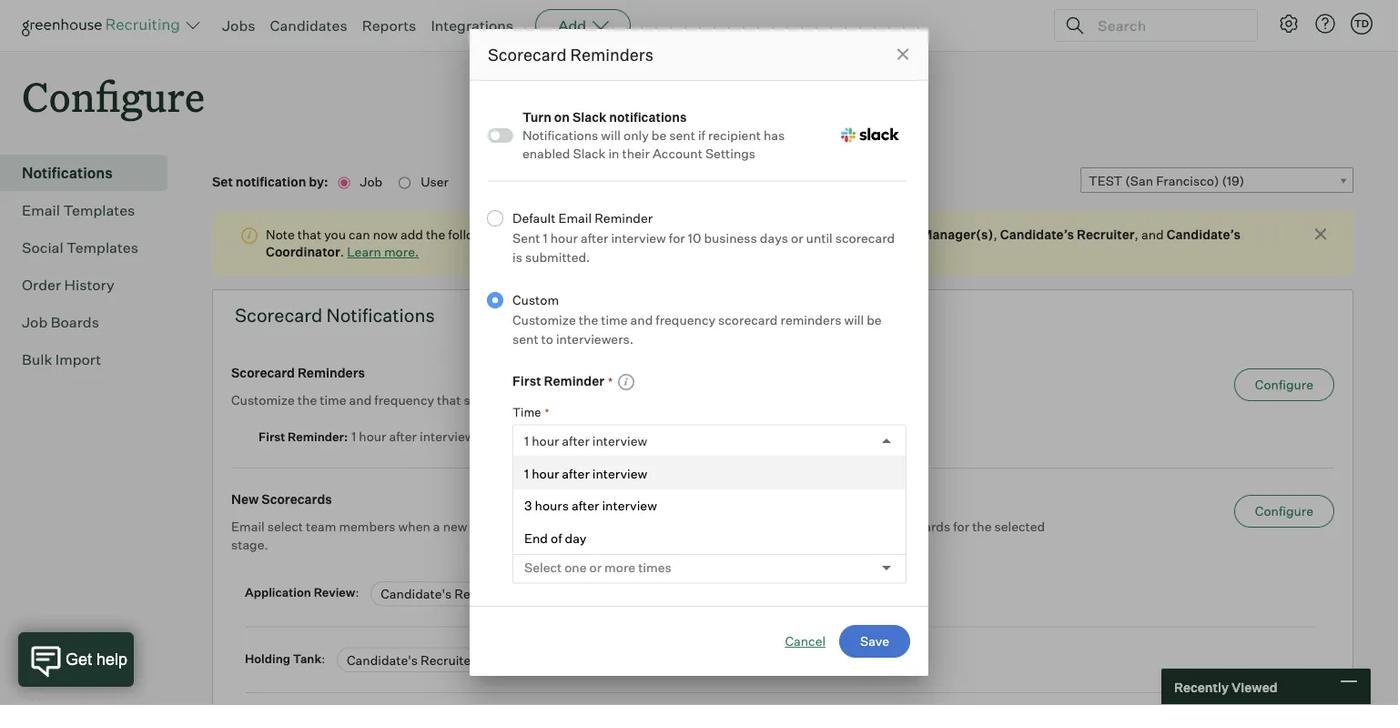 Task type: locate. For each thing, give the bounding box(es) containing it.
templates
[[63, 201, 135, 220], [67, 239, 138, 257]]

after down default email reminder
[[581, 230, 609, 246]]

1 horizontal spatial for
[[954, 519, 970, 535]]

or left until
[[791, 230, 804, 246]]

account
[[653, 145, 703, 161]]

cancel
[[785, 634, 826, 650]]

job boards
[[22, 313, 99, 332]]

0 vertical spatial scorecard reminders
[[488, 44, 654, 65]]

submitted down follow-up reminders
[[545, 519, 607, 535]]

1 vertical spatial team
[[306, 519, 336, 535]]

1 vertical spatial job
[[22, 313, 48, 332]]

is inside sent 1 hour after interview for 10 business days or until scorecard is submitted.
[[513, 250, 523, 265]]

job boards link
[[22, 312, 160, 333]]

1 horizontal spatial team
[[542, 226, 573, 242]]

1 , from the left
[[994, 226, 998, 242]]

2 vertical spatial to
[[641, 393, 653, 409]]

0 vertical spatial scorecard
[[488, 44, 567, 65]]

0 vertical spatial :
[[344, 430, 348, 445]]

after down first reminder
[[562, 433, 590, 449]]

reminders
[[570, 44, 654, 65], [298, 365, 365, 381]]

more.
[[384, 244, 419, 260]]

is inside email select team members when a new scorecard is submitted with a summary of submitted and outstanding scorecards for the selected stage.
[[533, 519, 543, 535]]

sent up account
[[670, 127, 696, 143]]

1 vertical spatial time
[[320, 393, 347, 409]]

2 vertical spatial sent
[[612, 393, 638, 409]]

slack left in
[[573, 145, 606, 161]]

1 vertical spatial configure button
[[1235, 496, 1335, 528]]

0 horizontal spatial sent
[[513, 331, 539, 347]]

or right one
[[590, 560, 602, 576]]

to for that
[[641, 393, 653, 409]]

1 vertical spatial interviewers.
[[655, 393, 733, 409]]

members
[[339, 519, 396, 535]]

team inside email select team members when a new scorecard is submitted with a summary of submitted and outstanding scorecards for the selected stage.
[[306, 519, 336, 535]]

bulk import link
[[22, 349, 160, 371]]

notification sent on the same day of the interview image
[[618, 373, 636, 392]]

import
[[55, 351, 101, 369]]

of inside customization option group
[[551, 530, 562, 546]]

frequency up first reminder : 1 hour after interview
[[375, 393, 434, 409]]

2 candidate's from the left
[[1167, 226, 1241, 242]]

1 horizontal spatial first
[[513, 373, 541, 389]]

time inside 'customize the time and frequency scorecard reminders will be sent to interviewers.'
[[601, 312, 628, 328]]

1 horizontal spatial sent
[[612, 393, 638, 409]]

1 horizontal spatial ,
[[1135, 226, 1139, 242]]

1 configure button from the top
[[1235, 369, 1335, 402]]

0 horizontal spatial of
[[551, 530, 562, 546]]

0 horizontal spatial will
[[601, 127, 621, 143]]

after
[[581, 230, 609, 246], [389, 429, 417, 445], [562, 433, 590, 449], [562, 466, 590, 482], [572, 498, 600, 514]]

0 vertical spatial customize
[[513, 312, 576, 328]]

1 vertical spatial be
[[867, 312, 882, 328]]

1 horizontal spatial notifications
[[763, 226, 837, 242]]

,
[[994, 226, 998, 242], [1135, 226, 1139, 242]]

summary
[[647, 519, 704, 535]]

reminder for first reminder : 1 hour after interview
[[288, 430, 344, 445]]

notifications left types:
[[763, 226, 837, 242]]

is
[[513, 250, 523, 265], [533, 519, 543, 535]]

as
[[608, 226, 621, 242]]

1 horizontal spatial submitted
[[721, 519, 782, 535]]

first inside first reminder : 1 hour after interview
[[259, 430, 285, 445]]

0 horizontal spatial first
[[259, 430, 285, 445]]

candidate's right manager(s)
[[1001, 226, 1075, 242]]

first
[[513, 373, 541, 389], [259, 430, 285, 445]]

turn
[[523, 109, 552, 125]]

subsequent notification(s) sent in the business days following the interview. element
[[641, 499, 664, 518]]

bulk import
[[22, 351, 101, 369]]

notifications up the email templates
[[22, 164, 113, 182]]

and
[[1142, 226, 1164, 242], [631, 312, 653, 328], [349, 393, 372, 409], [784, 519, 807, 535]]

0 horizontal spatial team
[[306, 519, 336, 535]]

1 vertical spatial for
[[954, 519, 970, 535]]

the left selected at the right bottom of page
[[973, 519, 992, 535]]

time up notification sent on the same day of the interview element
[[601, 312, 628, 328]]

sent inside turn on slack notifications notifications will only be sent if recipient has enabled slack in their account settings
[[670, 127, 696, 143]]

will up in
[[601, 127, 621, 143]]

candidate's for application review :
[[381, 587, 452, 603]]

2 configure button from the top
[[1235, 496, 1335, 528]]

0 horizontal spatial reminders
[[298, 365, 365, 381]]

0 horizontal spatial ,
[[994, 226, 998, 242]]

0 vertical spatial configure
[[22, 69, 205, 123]]

templates up social templates link
[[63, 201, 135, 220]]

0 horizontal spatial that
[[298, 226, 322, 242]]

notifications down . learn more.
[[326, 304, 435, 327]]

reminder
[[595, 210, 653, 226], [544, 373, 605, 389], [288, 430, 344, 445]]

history
[[64, 276, 115, 294]]

and left outstanding
[[784, 519, 807, 535]]

reminder up as at the left top of the page
[[595, 210, 653, 226]]

frequency inside 'customize the time and frequency scorecard reminders will be sent to interviewers.'
[[656, 312, 716, 328]]

to right the "are"
[[641, 393, 653, 409]]

0 vertical spatial interviewers.
[[556, 331, 634, 347]]

sent inside 'customize the time and frequency scorecard reminders will be sent to interviewers.'
[[513, 331, 539, 347]]

0 horizontal spatial to
[[541, 331, 554, 347]]

hour up submitted.
[[551, 230, 578, 246]]

job right job option
[[360, 174, 385, 190]]

customize inside 'customize the time and frequency scorecard reminders will be sent to interviewers.'
[[513, 312, 576, 328]]

1 vertical spatial templates
[[67, 239, 138, 257]]

td button
[[1351, 13, 1373, 35]]

td button
[[1348, 9, 1377, 38]]

reminder inside first reminder : 1 hour after interview
[[288, 430, 344, 445]]

User radio
[[399, 177, 411, 189]]

email for select
[[231, 519, 265, 535]]

will down types:
[[845, 312, 864, 328]]

0 vertical spatial first
[[513, 373, 541, 389]]

1 horizontal spatial :
[[344, 430, 348, 445]]

add
[[401, 226, 423, 242]]

candidate's
[[381, 587, 452, 603], [347, 653, 418, 669]]

0 horizontal spatial job
[[22, 313, 48, 332]]

1 vertical spatial that
[[437, 393, 461, 409]]

until
[[806, 230, 833, 246]]

interview right roles
[[611, 230, 666, 246]]

configure button for customize the time and frequency that scorecard reminders are sent to interviewers.
[[1235, 369, 1335, 402]]

0 horizontal spatial email
[[22, 201, 60, 220]]

a right with
[[637, 519, 645, 535]]

reminders down scorecard notifications
[[298, 365, 365, 381]]

1 vertical spatial will
[[845, 312, 864, 328]]

slack right 'on'
[[573, 109, 607, 125]]

1 submitted from the left
[[545, 519, 607, 535]]

configure
[[22, 69, 205, 123], [1256, 377, 1314, 393], [1256, 504, 1314, 520]]

is down sent
[[513, 250, 523, 265]]

1
[[543, 230, 548, 246], [352, 429, 356, 445], [525, 433, 529, 449], [525, 466, 529, 482]]

customize
[[513, 312, 576, 328], [231, 393, 295, 409]]

1 vertical spatial reminders
[[298, 365, 365, 381]]

configure button for email select team members when a new scorecard is submitted with a summary of submitted and outstanding scorecards for the selected stage.
[[1235, 496, 1335, 528]]

2 vertical spatial recruiter
[[421, 653, 476, 669]]

first up time
[[513, 373, 541, 389]]

candidate's coordinator
[[266, 226, 1241, 260]]

sent down custom
[[513, 331, 539, 347]]

1 horizontal spatial a
[[637, 519, 645, 535]]

1 horizontal spatial interviewers.
[[655, 393, 733, 409]]

scorecard down first reminder
[[464, 393, 524, 409]]

recruiter
[[1077, 226, 1135, 242], [455, 587, 510, 603], [421, 653, 476, 669]]

notifications link
[[22, 162, 160, 184]]

selected
[[995, 519, 1045, 535]]

select one or more times
[[525, 560, 672, 576]]

1 vertical spatial first
[[259, 430, 285, 445]]

reminders up with
[[577, 499, 641, 515]]

2 vertical spatial configure
[[1256, 504, 1314, 520]]

2 vertical spatial scorecard
[[231, 365, 295, 381]]

one
[[565, 560, 587, 576]]

that
[[298, 226, 322, 242], [437, 393, 461, 409]]

hour up "hours"
[[532, 466, 559, 482]]

reminder up the scorecards
[[288, 430, 344, 445]]

for left 10
[[669, 230, 685, 246]]

note that you can now add the following hiring team roles as recipients to additional notifications types: hiring manager(s) , candidate's recruiter , and
[[266, 226, 1167, 242]]

greenhouse recruiting image
[[22, 15, 186, 36]]

reminders down until
[[781, 312, 842, 328]]

reminders
[[781, 312, 842, 328], [526, 393, 587, 409], [577, 499, 641, 515]]

1 vertical spatial reminder
[[544, 373, 605, 389]]

0 vertical spatial is
[[513, 250, 523, 265]]

email up stage.
[[231, 519, 265, 535]]

interview down customize the time and frequency that scorecard reminders are sent to interviewers.
[[420, 429, 475, 445]]

1 horizontal spatial will
[[845, 312, 864, 328]]

1 horizontal spatial scorecard reminders
[[488, 44, 654, 65]]

1 vertical spatial recruiter
[[455, 587, 510, 603]]

interviewers. for customize the time and frequency scorecard reminders will be sent to interviewers.
[[556, 331, 634, 347]]

scorecard inside email select team members when a new scorecard is submitted with a summary of submitted and outstanding scorecards for the selected stage.
[[470, 519, 530, 535]]

1 horizontal spatial frequency
[[656, 312, 716, 328]]

after up follow-up reminders
[[562, 466, 590, 482]]

1 horizontal spatial or
[[791, 230, 804, 246]]

that up coordinator
[[298, 226, 322, 242]]

user
[[421, 174, 449, 190]]

job up "bulk"
[[22, 313, 48, 332]]

0 vertical spatial frequency
[[656, 312, 716, 328]]

scorecard down candidate's coordinator
[[719, 312, 778, 328]]

interview up the 3 hours after interview
[[593, 466, 648, 482]]

subsequent notification(s) sent in the business days following the interview. image
[[646, 500, 664, 518]]

the up first reminder
[[579, 312, 598, 328]]

1 vertical spatial customize
[[231, 393, 295, 409]]

0 horizontal spatial a
[[433, 519, 440, 535]]

customization option group
[[478, 208, 907, 625]]

email inside email templates link
[[22, 201, 60, 220]]

outstanding
[[810, 519, 882, 535]]

of left day in the left bottom of the page
[[551, 530, 562, 546]]

0 horizontal spatial candidate's
[[1001, 226, 1075, 242]]

0 vertical spatial reminders
[[781, 312, 842, 328]]

set notification by:
[[212, 174, 331, 190]]

customize for customize the time and frequency scorecard reminders will be sent to interviewers.
[[513, 312, 576, 328]]

their
[[622, 145, 650, 161]]

2 vertical spatial reminder
[[288, 430, 344, 445]]

3 hours after interview
[[525, 498, 657, 514]]

will inside turn on slack notifications notifications will only be sent if recipient has enabled slack in their account settings
[[601, 127, 621, 143]]

team up submitted.
[[542, 226, 573, 242]]

candidate's recruiter for holding tank :
[[347, 653, 476, 669]]

configure image
[[1278, 13, 1300, 35]]

candidate's recruiter
[[381, 587, 510, 603], [347, 653, 476, 669]]

1 vertical spatial is
[[533, 519, 543, 535]]

0 horizontal spatial submitted
[[545, 519, 607, 535]]

of right summary
[[706, 519, 718, 535]]

turn on slack notifications notifications will only be sent if recipient has enabled slack in their account settings
[[523, 109, 785, 161]]

0 vertical spatial will
[[601, 127, 621, 143]]

times
[[638, 560, 672, 576]]

custom
[[513, 292, 559, 308]]

of
[[706, 519, 718, 535], [551, 530, 562, 546]]

2 horizontal spatial notifications
[[523, 127, 599, 143]]

scorecard reminders inside scorecard reminders dialog
[[488, 44, 654, 65]]

hours
[[535, 498, 569, 514]]

Job radio
[[338, 177, 350, 189]]

and up first reminder : 1 hour after interview
[[349, 393, 372, 409]]

1 horizontal spatial to
[[641, 393, 653, 409]]

1 vertical spatial 1 hour after interview
[[525, 466, 648, 482]]

1 horizontal spatial that
[[437, 393, 461, 409]]

first up 'new scorecards'
[[259, 430, 285, 445]]

: inside first reminder : 1 hour after interview
[[344, 430, 348, 445]]

notifications up only
[[610, 109, 687, 125]]

reminders down first reminder
[[526, 393, 587, 409]]

interviewers. inside 'customize the time and frequency scorecard reminders will be sent to interviewers.'
[[556, 331, 634, 347]]

for
[[669, 230, 685, 246], [954, 519, 970, 535]]

that left time
[[437, 393, 461, 409]]

for right scorecards
[[954, 519, 970, 535]]

0 horizontal spatial customize
[[231, 393, 295, 409]]

recently
[[1175, 680, 1229, 695]]

for inside sent 1 hour after interview for 10 business days or until scorecard is submitted.
[[669, 230, 685, 246]]

manager(s)
[[921, 226, 994, 242]]

scorecard reminders down scorecard notifications
[[231, 365, 365, 381]]

1 vertical spatial or
[[590, 560, 602, 576]]

0 vertical spatial recruiter
[[1077, 226, 1135, 242]]

to inside 'customize the time and frequency scorecard reminders will be sent to interviewers.'
[[541, 331, 554, 347]]

2 horizontal spatial sent
[[670, 127, 696, 143]]

order history
[[22, 276, 115, 294]]

candidate's down test (san francisco) (19) link
[[1167, 226, 1241, 242]]

0 horizontal spatial frequency
[[375, 393, 434, 409]]

holding tank :
[[245, 652, 328, 666]]

email up roles
[[559, 210, 592, 226]]

1 horizontal spatial email
[[231, 519, 265, 535]]

to down custom
[[541, 331, 554, 347]]

scorecard reminders down add
[[488, 44, 654, 65]]

will
[[601, 127, 621, 143], [845, 312, 864, 328]]

0 horizontal spatial be
[[652, 127, 667, 143]]

2 horizontal spatial to
[[686, 226, 698, 242]]

email inside email select team members when a new scorecard is submitted with a summary of submitted and outstanding scorecards for the selected stage.
[[231, 519, 265, 535]]

1 inside sent 1 hour after interview for 10 business days or until scorecard is submitted.
[[543, 230, 548, 246]]

business
[[704, 230, 757, 246]]

0 horizontal spatial time
[[320, 393, 347, 409]]

reminders down add popup button
[[570, 44, 654, 65]]

be
[[652, 127, 667, 143], [867, 312, 882, 328]]

:
[[344, 430, 348, 445], [356, 586, 359, 600], [322, 652, 325, 666]]

0 vertical spatial be
[[652, 127, 667, 143]]

coordinator
[[266, 244, 340, 260]]

0 horizontal spatial interviewers.
[[556, 331, 634, 347]]

test (san francisco) (19) link
[[1081, 168, 1354, 194]]

0 vertical spatial reminders
[[570, 44, 654, 65]]

team right select
[[306, 519, 336, 535]]

frequency for that
[[375, 393, 434, 409]]

templates down email templates link
[[67, 239, 138, 257]]

notifications inside turn on slack notifications notifications will only be sent if recipient has enabled slack in their account settings
[[610, 109, 687, 125]]

templates for email templates
[[63, 201, 135, 220]]

time up first reminder : 1 hour after interview
[[320, 393, 347, 409]]

end
[[525, 530, 548, 546]]

scorecard down 3
[[470, 519, 530, 535]]

1 vertical spatial scorecard reminders
[[231, 365, 365, 381]]

interviewers. for customize the time and frequency that scorecard reminders are sent to interviewers.
[[655, 393, 733, 409]]

0 vertical spatial configure button
[[1235, 369, 1335, 402]]

of inside email select team members when a new scorecard is submitted with a summary of submitted and outstanding scorecards for the selected stage.
[[706, 519, 718, 535]]

1 vertical spatial :
[[356, 586, 359, 600]]

sent for scorecard
[[513, 331, 539, 347]]

can
[[349, 226, 370, 242]]

be right only
[[652, 127, 667, 143]]

candidate's
[[1001, 226, 1075, 242], [1167, 226, 1241, 242]]

0 horizontal spatial notifications
[[22, 164, 113, 182]]

interviewers. up notification sent on the same day of the interview element
[[556, 331, 634, 347]]

1 vertical spatial configure
[[1256, 377, 1314, 393]]

to right recipients
[[686, 226, 698, 242]]

recipients
[[624, 226, 683, 242]]

1 vertical spatial frequency
[[375, 393, 434, 409]]

candidate's down when
[[381, 587, 452, 603]]

notifications
[[610, 109, 687, 125], [763, 226, 837, 242]]

0 vertical spatial team
[[542, 226, 573, 242]]

candidate's recruiter for application review :
[[381, 587, 510, 603]]

interviewers. down 'customize the time and frequency scorecard reminders will be sent to interviewers.'
[[655, 393, 733, 409]]

email up 'social'
[[22, 201, 60, 220]]

1 vertical spatial to
[[541, 331, 554, 347]]

submitted right summary
[[721, 519, 782, 535]]

0 horizontal spatial or
[[590, 560, 602, 576]]

cancel link
[[785, 633, 826, 651]]

reminder up the "are"
[[544, 373, 605, 389]]

1 horizontal spatial is
[[533, 519, 543, 535]]

0 vertical spatial templates
[[63, 201, 135, 220]]

0 horizontal spatial is
[[513, 250, 523, 265]]

submitted
[[545, 519, 607, 535], [721, 519, 782, 535]]

scorecard right until
[[836, 230, 895, 246]]

. learn more.
[[340, 244, 419, 260]]

0 horizontal spatial notifications
[[610, 109, 687, 125]]

sent down "notification sent on the same day of the interview" "icon" on the left of the page
[[612, 393, 638, 409]]

: for holding tank :
[[322, 652, 325, 666]]

reports link
[[362, 16, 416, 35]]

notifications down 'on'
[[523, 127, 599, 143]]

scorecard inside dialog
[[488, 44, 567, 65]]

2 horizontal spatial email
[[559, 210, 592, 226]]

first inside customization option group
[[513, 373, 541, 389]]

candidate's for holding tank :
[[347, 653, 418, 669]]

order
[[22, 276, 61, 294]]

and up notification sent on the same day of the interview element
[[631, 312, 653, 328]]

after right "hours"
[[572, 498, 600, 514]]

or inside sent 1 hour after interview for 10 business days or until scorecard is submitted.
[[791, 230, 804, 246]]

frequency for scorecard
[[656, 312, 716, 328]]

a left the new on the bottom left of the page
[[433, 519, 440, 535]]

time for customize the time and frequency scorecard reminders will be sent to interviewers.
[[601, 312, 628, 328]]

1 hour after interview down the "are"
[[525, 433, 648, 449]]

candidate's right tank
[[347, 653, 418, 669]]

save
[[861, 634, 890, 650]]

be down types:
[[867, 312, 882, 328]]

1 horizontal spatial time
[[601, 312, 628, 328]]

is down follow-
[[533, 519, 543, 535]]

0 vertical spatial notifications
[[610, 109, 687, 125]]

0 vertical spatial time
[[601, 312, 628, 328]]

1 vertical spatial sent
[[513, 331, 539, 347]]

frequency down sent 1 hour after interview for 10 business days or until scorecard is submitted.
[[656, 312, 716, 328]]

1 hour after interview up the 3 hours after interview
[[525, 466, 648, 482]]



Task type: describe. For each thing, give the bounding box(es) containing it.
email select team members when a new scorecard is submitted with a summary of submitted and outstanding scorecards for the selected stage.
[[231, 519, 1045, 553]]

hour down time
[[532, 433, 559, 449]]

reminders inside 'customize the time and frequency scorecard reminders will be sent to interviewers.'
[[781, 312, 842, 328]]

recipient
[[708, 127, 761, 143]]

recruiter for application review :
[[455, 587, 510, 603]]

up
[[559, 499, 575, 515]]

jobs
[[222, 16, 255, 35]]

the inside email select team members when a new scorecard is submitted with a summary of submitted and outstanding scorecards for the selected stage.
[[973, 519, 992, 535]]

learn more. link
[[347, 244, 419, 260]]

integrations
[[431, 16, 514, 35]]

you
[[324, 226, 346, 242]]

time for customize the time and frequency that scorecard reminders are sent to interviewers.
[[320, 393, 347, 409]]

recruiter for holding tank :
[[421, 653, 476, 669]]

email templates
[[22, 201, 135, 220]]

default email reminder
[[513, 210, 653, 226]]

enabled
[[523, 145, 570, 161]]

add button
[[536, 9, 631, 42]]

following
[[448, 226, 502, 242]]

only
[[624, 127, 649, 143]]

reports
[[362, 16, 416, 35]]

job for job
[[360, 174, 385, 190]]

are
[[590, 393, 609, 409]]

with
[[609, 519, 635, 535]]

configure for email select team members when a new scorecard is submitted with a summary of submitted and outstanding scorecards for the selected stage.
[[1256, 504, 1314, 520]]

first reminder
[[513, 373, 605, 389]]

3
[[525, 498, 532, 514]]

0 vertical spatial that
[[298, 226, 322, 242]]

(19)
[[1222, 173, 1245, 189]]

: for first reminder : 1 hour after interview
[[344, 430, 348, 445]]

job for job boards
[[22, 313, 48, 332]]

reminders inside scorecard reminders dialog
[[570, 44, 654, 65]]

application review :
[[245, 586, 362, 600]]

customize for customize the time and frequency that scorecard reminders are sent to interviewers.
[[231, 393, 295, 409]]

roles
[[576, 226, 605, 242]]

customize the time and frequency scorecard reminders will be sent to interviewers.
[[513, 312, 882, 347]]

interview up with
[[602, 498, 657, 514]]

1 vertical spatial notifications
[[763, 226, 837, 242]]

scorecard inside 'customize the time and frequency scorecard reminders will be sent to interviewers.'
[[719, 312, 778, 328]]

interview down the "are"
[[593, 433, 648, 449]]

1 a from the left
[[433, 519, 440, 535]]

td
[[1355, 17, 1370, 30]]

hour up members on the bottom left of the page
[[359, 429, 387, 445]]

test (san francisco) (19)
[[1089, 173, 1245, 189]]

be inside turn on slack notifications notifications will only be sent if recipient has enabled slack in their account settings
[[652, 127, 667, 143]]

more
[[605, 560, 636, 576]]

1 candidate's from the left
[[1001, 226, 1075, 242]]

when
[[398, 519, 431, 535]]

sent for that
[[612, 393, 638, 409]]

(san
[[1126, 173, 1154, 189]]

set
[[212, 174, 233, 190]]

templates for social templates
[[67, 239, 138, 257]]

will inside 'customize the time and frequency scorecard reminders will be sent to interviewers.'
[[845, 312, 864, 328]]

first for first reminder
[[513, 373, 541, 389]]

2 , from the left
[[1135, 226, 1139, 242]]

1 vertical spatial scorecard
[[235, 304, 323, 327]]

scorecard reminders dialog
[[470, 29, 929, 677]]

1 vertical spatial slack
[[573, 145, 606, 161]]

2 1 hour after interview from the top
[[525, 466, 648, 482]]

1 1 hour after interview from the top
[[525, 433, 648, 449]]

end of day
[[525, 530, 587, 546]]

reminder for first reminder
[[544, 373, 605, 389]]

additional
[[701, 226, 761, 242]]

for inside email select team members when a new scorecard is submitted with a summary of submitted and outstanding scorecards for the selected stage.
[[954, 519, 970, 535]]

sent
[[513, 230, 540, 246]]

viewed
[[1232, 680, 1278, 695]]

candidates link
[[270, 16, 348, 35]]

1 vertical spatial reminders
[[526, 393, 587, 409]]

in
[[609, 145, 620, 161]]

test
[[1089, 173, 1123, 189]]

submitted.
[[525, 250, 590, 265]]

time
[[513, 405, 541, 419]]

types:
[[840, 226, 877, 242]]

interview inside sent 1 hour after interview for 10 business days or until scorecard is submitted.
[[611, 230, 666, 246]]

2 vertical spatial reminders
[[577, 499, 641, 515]]

0 vertical spatial slack
[[573, 109, 607, 125]]

2 a from the left
[[637, 519, 645, 535]]

order history link
[[22, 274, 160, 296]]

be inside 'customize the time and frequency scorecard reminders will be sent to interviewers.'
[[867, 312, 882, 328]]

to for scorecard
[[541, 331, 554, 347]]

bulk
[[22, 351, 52, 369]]

scorecard notifications
[[235, 304, 435, 327]]

add
[[558, 16, 587, 35]]

configure for customize the time and frequency that scorecard reminders are sent to interviewers.
[[1256, 377, 1314, 393]]

application
[[245, 586, 311, 600]]

the right add
[[426, 226, 446, 242]]

hiring
[[505, 226, 540, 242]]

by:
[[309, 174, 328, 190]]

hour inside sent 1 hour after interview for 10 business days or until scorecard is submitted.
[[551, 230, 578, 246]]

default
[[513, 210, 556, 226]]

after inside sent 1 hour after interview for 10 business days or until scorecard is submitted.
[[581, 230, 609, 246]]

2 submitted from the left
[[721, 519, 782, 535]]

and down "(san"
[[1142, 226, 1164, 242]]

notifications inside turn on slack notifications notifications will only be sent if recipient has enabled slack in their account settings
[[523, 127, 599, 143]]

recently viewed
[[1175, 680, 1278, 695]]

email templates link
[[22, 200, 160, 221]]

day
[[565, 530, 587, 546]]

first for first reminder : 1 hour after interview
[[259, 430, 285, 445]]

learn
[[347, 244, 381, 260]]

1 horizontal spatial notifications
[[326, 304, 435, 327]]

integrations link
[[431, 16, 514, 35]]

new
[[443, 519, 468, 535]]

holding
[[245, 652, 291, 666]]

scorecards
[[262, 492, 332, 508]]

and inside 'customize the time and frequency scorecard reminders will be sent to interviewers.'
[[631, 312, 653, 328]]

sent 1 hour after interview for 10 business days or until scorecard is submitted.
[[513, 230, 895, 265]]

new scorecards
[[231, 492, 332, 508]]

email inside customization option group
[[559, 210, 592, 226]]

settings
[[706, 145, 756, 161]]

the up first reminder : 1 hour after interview
[[298, 393, 317, 409]]

candidates
[[270, 16, 348, 35]]

1 vertical spatial notifications
[[22, 164, 113, 182]]

save button
[[840, 626, 911, 658]]

notification sent on the same day of the interview element
[[613, 372, 636, 392]]

follow-
[[513, 499, 559, 515]]

0 vertical spatial reminder
[[595, 210, 653, 226]]

email for templates
[[22, 201, 60, 220]]

has
[[764, 127, 785, 143]]

stage.
[[231, 537, 268, 553]]

.
[[340, 244, 344, 260]]

social templates
[[22, 239, 138, 257]]

0 horizontal spatial scorecard reminders
[[231, 365, 365, 381]]

and inside email select team members when a new scorecard is submitted with a summary of submitted and outstanding scorecards for the selected stage.
[[784, 519, 807, 535]]

social
[[22, 239, 63, 257]]

hiring
[[880, 226, 919, 242]]

the inside 'customize the time and frequency scorecard reminders will be sent to interviewers.'
[[579, 312, 598, 328]]

: for application review :
[[356, 586, 359, 600]]

0 vertical spatial to
[[686, 226, 698, 242]]

after down customize the time and frequency that scorecard reminders are sent to interviewers.
[[389, 429, 417, 445]]

boards
[[51, 313, 99, 332]]

social templates link
[[22, 237, 160, 259]]

now
[[373, 226, 398, 242]]

candidate's inside candidate's coordinator
[[1167, 226, 1241, 242]]

days
[[760, 230, 789, 246]]

scorecard inside sent 1 hour after interview for 10 business days or until scorecard is submitted.
[[836, 230, 895, 246]]

Search text field
[[1094, 12, 1241, 39]]



Task type: vqa. For each thing, say whether or not it's contained in the screenshot.
first to the bottom
yes



